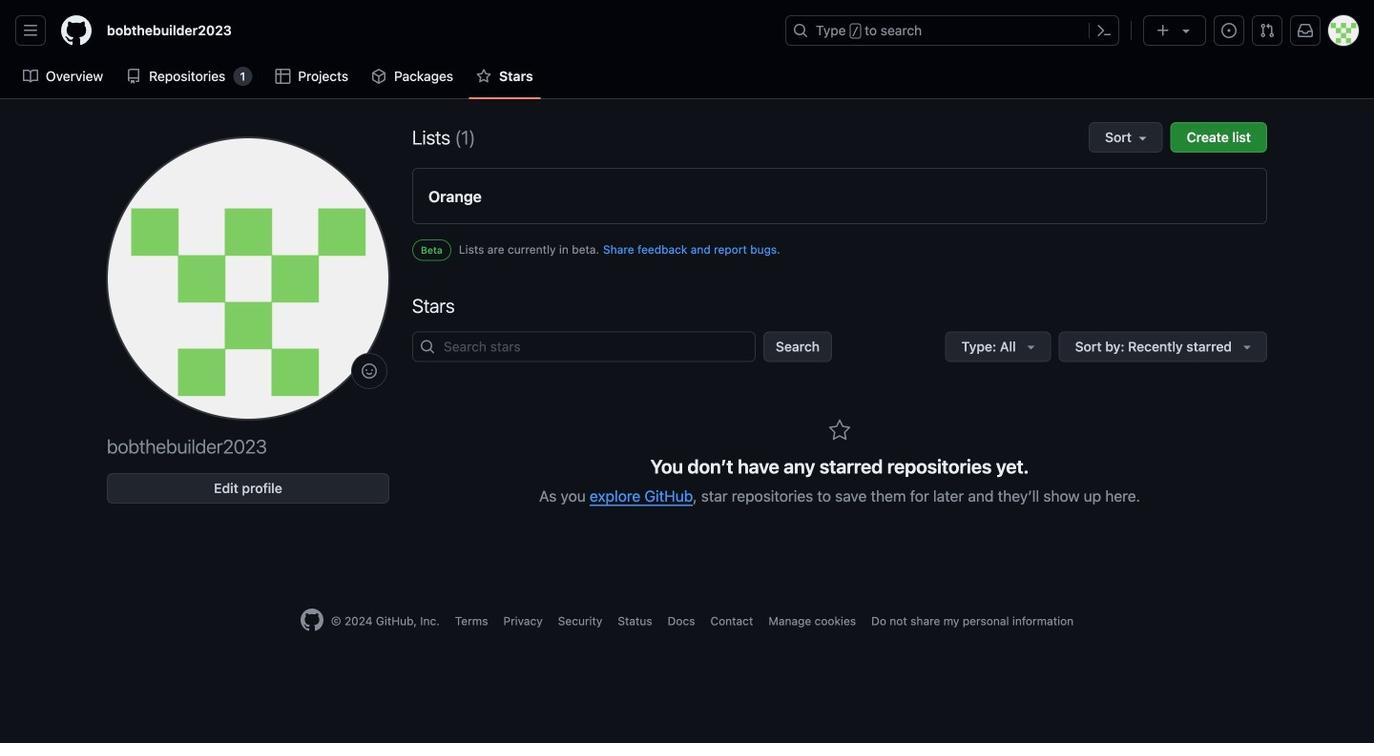 Task type: vqa. For each thing, say whether or not it's contained in the screenshot.
Notifications 'icon'
yes



Task type: locate. For each thing, give the bounding box(es) containing it.
search image
[[420, 339, 435, 354]]

git pull request image
[[1260, 23, 1275, 38]]

homepage image
[[300, 609, 323, 632]]

package image
[[371, 69, 387, 84]]

star image
[[476, 69, 491, 84], [828, 419, 851, 442]]

command palette image
[[1096, 23, 1112, 38]]

repo image
[[126, 69, 141, 84]]

1 horizontal spatial triangle down image
[[1239, 339, 1255, 354]]

plus image
[[1156, 23, 1171, 38]]

0 vertical spatial star image
[[476, 69, 491, 84]]

triangle down image
[[1024, 339, 1039, 354], [1239, 339, 1255, 354]]

1 vertical spatial star image
[[828, 419, 851, 442]]

notifications image
[[1298, 23, 1313, 38]]

0 horizontal spatial triangle down image
[[1024, 339, 1039, 354]]



Task type: describe. For each thing, give the bounding box(es) containing it.
table image
[[275, 69, 290, 84]]

book image
[[23, 69, 38, 84]]

issue opened image
[[1221, 23, 1237, 38]]

Search stars search field
[[412, 332, 756, 362]]

2 triangle down image from the left
[[1239, 339, 1255, 354]]

feature release label: beta element
[[412, 240, 451, 261]]

0 horizontal spatial star image
[[476, 69, 491, 84]]

1 triangle down image from the left
[[1024, 339, 1039, 354]]

smiley image
[[362, 364, 377, 379]]

change your avatar image
[[107, 137, 389, 420]]

homepage image
[[61, 15, 92, 46]]

triangle down image
[[1178, 23, 1194, 38]]

1 horizontal spatial star image
[[828, 419, 851, 442]]



